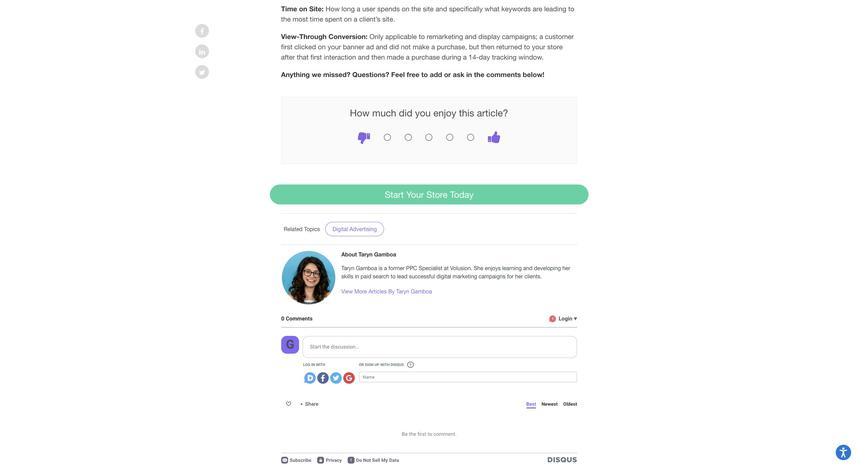 Task type: describe. For each thing, give the bounding box(es) containing it.
what
[[485, 5, 500, 13]]

interaction
[[324, 53, 356, 61]]

purchase,
[[437, 43, 468, 51]]

to up the window.
[[524, 43, 531, 51]]

after
[[281, 53, 295, 61]]

below!
[[523, 70, 545, 79]]

much
[[373, 107, 397, 119]]

digital advertising
[[333, 226, 377, 233]]

related
[[284, 226, 303, 233]]

questions?
[[353, 70, 390, 79]]

digital advertising link
[[326, 222, 384, 237]]

facebook image
[[200, 28, 204, 35]]

ppc
[[406, 265, 418, 272]]

a left customer
[[540, 33, 544, 41]]

store
[[548, 43, 563, 51]]

a right make
[[432, 43, 435, 51]]

in inside taryn gamboa is a former ppc specialist at volusion. she enjoys learning and developing her skills in paid search to lead successful digital marketing campaigns for her clients.
[[355, 274, 359, 280]]

we
[[312, 70, 322, 79]]

on right spends
[[402, 5, 410, 13]]

digital
[[437, 274, 452, 280]]

lead
[[397, 274, 408, 280]]

articles
[[369, 289, 387, 295]]

she
[[474, 265, 484, 272]]

time
[[281, 5, 297, 13]]

view more articles by taryn gamboa link
[[342, 288, 432, 296]]

add
[[430, 70, 443, 79]]

0 vertical spatial first
[[281, 43, 293, 51]]

not
[[401, 43, 411, 51]]

by
[[389, 289, 395, 295]]

more
[[355, 289, 367, 295]]

purchase
[[412, 53, 440, 61]]

14-
[[469, 53, 479, 61]]

taryn inside taryn gamboa is a former ppc specialist at volusion. she enjoys learning and developing her skills in paid search to lead successful digital marketing campaigns for her clients.
[[342, 265, 355, 272]]

free
[[407, 70, 420, 79]]

how long a user spends on the site and specifically what keywords are leading to the most time spent on a client's site.
[[281, 5, 575, 23]]

enjoys
[[485, 265, 501, 272]]

view-
[[281, 32, 300, 41]]

did inside only applicable to remarketing and display campaigns; a customer first clicked on your banner ad and did not make a purchase, but then returned to your store after that first interaction and then made a purchase during a 14-day tracking window.
[[390, 43, 399, 51]]

a down the long
[[354, 15, 358, 23]]

view more articles by taryn gamboa
[[342, 289, 432, 295]]

a inside taryn gamboa is a former ppc specialist at volusion. she enjoys learning and developing her skills in paid search to lead successful digital marketing campaigns for her clients.
[[384, 265, 387, 272]]

most
[[293, 15, 308, 23]]

1 vertical spatial did
[[399, 107, 413, 119]]

time on site:
[[281, 5, 324, 13]]

make
[[413, 43, 430, 51]]

keywords
[[502, 5, 531, 13]]

that
[[297, 53, 309, 61]]

but
[[469, 43, 479, 51]]

about taryn gamboa
[[342, 251, 397, 258]]

search
[[373, 274, 390, 280]]

2 horizontal spatial taryn
[[397, 289, 410, 295]]

banner
[[343, 43, 365, 51]]

1 vertical spatial her
[[516, 274, 523, 280]]

display
[[479, 33, 501, 41]]

2 your from the left
[[532, 43, 546, 51]]

window.
[[519, 53, 544, 61]]

leading
[[545, 5, 567, 13]]

feel
[[392, 70, 405, 79]]

article?
[[477, 107, 509, 119]]

campaigns;
[[502, 33, 538, 41]]

0 vertical spatial taryn
[[359, 251, 373, 258]]

through
[[300, 32, 327, 41]]

marketing
[[453, 274, 478, 280]]

open accessibe: accessibility options, statement and help image
[[840, 448, 848, 458]]

how for much
[[350, 107, 370, 119]]

how for long
[[326, 5, 340, 13]]

site
[[423, 5, 434, 13]]

store
[[427, 190, 448, 200]]

a right the long
[[357, 5, 361, 13]]

client's
[[360, 15, 381, 23]]

0 vertical spatial gamboa
[[374, 251, 397, 258]]

developing
[[534, 265, 561, 272]]

1 your from the left
[[328, 43, 341, 51]]

ask
[[453, 70, 465, 79]]

clicked
[[295, 43, 316, 51]]

or
[[444, 70, 451, 79]]

are
[[533, 5, 543, 13]]

missed?
[[323, 70, 351, 79]]

volusion.
[[451, 265, 473, 272]]



Task type: vqa. For each thing, say whether or not it's contained in the screenshot.
Listings
no



Task type: locate. For each thing, give the bounding box(es) containing it.
during
[[442, 53, 462, 61]]

gamboa down successful
[[411, 289, 432, 295]]

a left 14-
[[463, 53, 467, 61]]

the down day
[[474, 70, 485, 79]]

1 vertical spatial taryn
[[342, 265, 355, 272]]

2 vertical spatial gamboa
[[411, 289, 432, 295]]

to
[[569, 5, 575, 13], [419, 33, 425, 41], [524, 43, 531, 51], [422, 70, 428, 79], [391, 274, 396, 280]]

did left you
[[399, 107, 413, 119]]

site:
[[309, 5, 324, 13]]

gamboa
[[374, 251, 397, 258], [356, 265, 377, 272], [411, 289, 432, 295]]

enjoy
[[434, 107, 457, 119]]

0 vertical spatial in
[[467, 70, 473, 79]]

start your store today
[[385, 190, 474, 200]]

customer
[[546, 33, 574, 41]]

and inside taryn gamboa is a former ppc specialist at volusion. she enjoys learning and developing her skills in paid search to lead successful digital marketing campaigns for her clients.
[[524, 265, 533, 272]]

2 horizontal spatial the
[[474, 70, 485, 79]]

campaigns
[[479, 274, 506, 280]]

1 vertical spatial in
[[355, 274, 359, 280]]

1 vertical spatial the
[[281, 15, 291, 23]]

start your store today link
[[270, 185, 589, 205]]

only
[[370, 33, 384, 41]]

your up the window.
[[532, 43, 546, 51]]

for
[[507, 274, 514, 280]]

today
[[450, 190, 474, 200]]

0 horizontal spatial in
[[355, 274, 359, 280]]

0 vertical spatial then
[[481, 43, 495, 51]]

specialist
[[419, 265, 443, 272]]

on down view-through conversion:
[[318, 43, 326, 51]]

your
[[328, 43, 341, 51], [532, 43, 546, 51]]

gamboa up is
[[374, 251, 397, 258]]

1 horizontal spatial your
[[532, 43, 546, 51]]

about
[[342, 251, 357, 258]]

digital
[[333, 226, 348, 233]]

then
[[481, 43, 495, 51], [372, 53, 385, 61]]

a down not
[[406, 53, 410, 61]]

the left site on the top of the page
[[412, 5, 421, 13]]

to left add
[[422, 70, 428, 79]]

topics
[[304, 226, 320, 233]]

how inside how long a user spends on the site and specifically what keywords are leading to the most time spent on a client's site.
[[326, 5, 340, 13]]

your
[[406, 190, 424, 200]]

first right that
[[311, 53, 322, 61]]

0 vertical spatial the
[[412, 5, 421, 13]]

and up but
[[465, 33, 477, 41]]

to down former
[[391, 274, 396, 280]]

only applicable to remarketing and display campaigns; a customer first clicked on your banner ad and did not make a purchase, but then returned to your store after that first interaction and then made a purchase during a 14-day tracking window.
[[281, 33, 574, 61]]

user
[[363, 5, 376, 13]]

0 vertical spatial did
[[390, 43, 399, 51]]

1 horizontal spatial her
[[563, 265, 571, 272]]

taryn right about
[[359, 251, 373, 258]]

1 horizontal spatial the
[[412, 5, 421, 13]]

a
[[357, 5, 361, 13], [354, 15, 358, 23], [540, 33, 544, 41], [432, 43, 435, 51], [406, 53, 410, 61], [463, 53, 467, 61], [384, 265, 387, 272]]

first up after
[[281, 43, 293, 51]]

taryn gamboa is a former ppc specialist at volusion. she enjoys learning and developing her skills in paid search to lead successful digital marketing campaigns for her clients.
[[342, 265, 571, 280]]

view-through conversion:
[[281, 32, 368, 41]]

made
[[387, 53, 404, 61]]

spends
[[378, 5, 400, 13]]

applicable
[[386, 33, 417, 41]]

at
[[444, 265, 449, 272]]

this
[[459, 107, 475, 119]]

conversion:
[[329, 32, 368, 41]]

0 horizontal spatial your
[[328, 43, 341, 51]]

specifically
[[449, 5, 483, 13]]

did up made
[[390, 43, 399, 51]]

and inside how long a user spends on the site and specifically what keywords are leading to the most time spent on a client's site.
[[436, 5, 448, 13]]

0 horizontal spatial how
[[326, 5, 340, 13]]

anything
[[281, 70, 310, 79]]

skills
[[342, 274, 354, 280]]

to right the leading
[[569, 5, 575, 13]]

1 horizontal spatial taryn
[[359, 251, 373, 258]]

gamboa inside taryn gamboa is a former ppc specialist at volusion. she enjoys learning and developing her skills in paid search to lead successful digital marketing campaigns for her clients.
[[356, 265, 377, 272]]

ad
[[367, 43, 374, 51]]

comments
[[487, 70, 521, 79]]

how up spent
[[326, 5, 340, 13]]

anything we missed? questions? feel free to add or ask in the comments below!
[[281, 70, 545, 79]]

1 horizontal spatial first
[[311, 53, 322, 61]]

former
[[389, 265, 405, 272]]

to inside how long a user spends on the site and specifically what keywords are leading to the most time spent on a client's site.
[[569, 5, 575, 13]]

1 vertical spatial first
[[311, 53, 322, 61]]

0 horizontal spatial then
[[372, 53, 385, 61]]

taryn
[[359, 251, 373, 258], [342, 265, 355, 272], [397, 289, 410, 295]]

learning
[[503, 265, 522, 272]]

start
[[385, 190, 404, 200]]

0 horizontal spatial first
[[281, 43, 293, 51]]

taryn up "skills"
[[342, 265, 355, 272]]

to up make
[[419, 33, 425, 41]]

1 horizontal spatial in
[[467, 70, 473, 79]]

in right ask
[[467, 70, 473, 79]]

on
[[299, 5, 308, 13], [402, 5, 410, 13], [344, 15, 352, 23], [318, 43, 326, 51]]

did
[[390, 43, 399, 51], [399, 107, 413, 119]]

and down only
[[376, 43, 388, 51]]

gamboa up 'paid'
[[356, 265, 377, 272]]

0 horizontal spatial taryn
[[342, 265, 355, 272]]

1 horizontal spatial how
[[350, 107, 370, 119]]

site.
[[383, 15, 395, 23]]

in left 'paid'
[[355, 274, 359, 280]]

her
[[563, 265, 571, 272], [516, 274, 523, 280]]

then down ad
[[372, 53, 385, 61]]

paid
[[361, 274, 372, 280]]

day
[[479, 53, 491, 61]]

and right site on the top of the page
[[436, 5, 448, 13]]

0 horizontal spatial the
[[281, 15, 291, 23]]

spent
[[325, 15, 342, 23]]

clients.
[[525, 274, 542, 280]]

1 vertical spatial then
[[372, 53, 385, 61]]

to inside taryn gamboa is a former ppc specialist at volusion. she enjoys learning and developing her skills in paid search to lead successful digital marketing campaigns for her clients.
[[391, 274, 396, 280]]

2 vertical spatial taryn
[[397, 289, 410, 295]]

remarketing
[[427, 33, 463, 41]]

on down the long
[[344, 15, 352, 23]]

0 horizontal spatial her
[[516, 274, 523, 280]]

and down ad
[[358, 53, 370, 61]]

then down display
[[481, 43, 495, 51]]

her right developing
[[563, 265, 571, 272]]

twitter image
[[199, 69, 205, 76]]

your up interaction in the top of the page
[[328, 43, 341, 51]]

linkedin image
[[199, 49, 205, 56]]

on up most
[[299, 5, 308, 13]]

1 vertical spatial gamboa
[[356, 265, 377, 272]]

1 vertical spatial how
[[350, 107, 370, 119]]

0 vertical spatial her
[[563, 265, 571, 272]]

time
[[310, 15, 323, 23]]

a right is
[[384, 265, 387, 272]]

taryn right by
[[397, 289, 410, 295]]

0 vertical spatial how
[[326, 5, 340, 13]]

2 vertical spatial the
[[474, 70, 485, 79]]

how left much
[[350, 107, 370, 119]]

on inside only applicable to remarketing and display campaigns; a customer first clicked on your banner ad and did not make a purchase, but then returned to your store after that first interaction and then made a purchase during a 14-day tracking window.
[[318, 43, 326, 51]]

and up the clients.
[[524, 265, 533, 272]]

how much did you enjoy this article?
[[350, 107, 509, 119]]

returned
[[497, 43, 523, 51]]

advertising
[[350, 226, 377, 233]]

long
[[342, 5, 355, 13]]

her right for
[[516, 274, 523, 280]]

and
[[436, 5, 448, 13], [465, 33, 477, 41], [376, 43, 388, 51], [358, 53, 370, 61], [524, 265, 533, 272]]

related topics
[[284, 226, 320, 233]]

you
[[415, 107, 431, 119]]

1 horizontal spatial then
[[481, 43, 495, 51]]

the down 'time'
[[281, 15, 291, 23]]

in
[[467, 70, 473, 79], [355, 274, 359, 280]]



